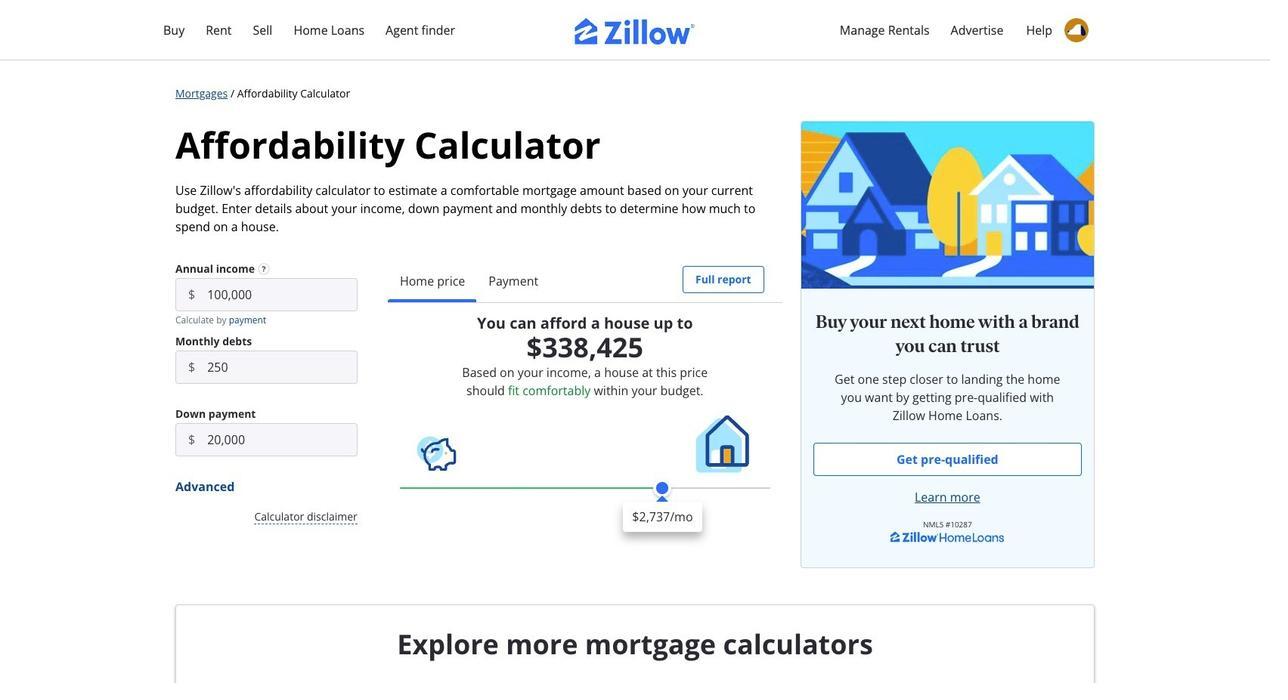 Task type: locate. For each thing, give the bounding box(es) containing it.
  text field
[[207, 351, 357, 384], [207, 423, 357, 457]]

monthly payment slider
[[623, 479, 702, 532]]

1   text field from the top
[[207, 351, 357, 384]]

tab panel
[[388, 302, 782, 532]]

1 vertical spatial   text field
[[207, 423, 357, 457]]

group
[[813, 443, 1082, 477]]

0 vertical spatial   text field
[[207, 351, 357, 384]]

your profile default icon image
[[1065, 18, 1089, 42]]

house image
[[692, 413, 755, 476], [697, 416, 749, 473]]

piggy bank image
[[415, 433, 458, 476], [417, 437, 456, 471]]

zillow logo image
[[575, 18, 696, 45]]



Task type: describe. For each thing, give the bounding box(es) containing it.
main navigation
[[0, 0, 1270, 60]]

zillow home loans image
[[891, 531, 1004, 543]]

default tabs example tab list
[[388, 260, 782, 303]]

2   text field from the top
[[207, 423, 357, 457]]

  text field
[[207, 278, 357, 312]]



Task type: vqa. For each thing, say whether or not it's contained in the screenshot.
1816 calle suenos, glendale, ca 91208 image
no



